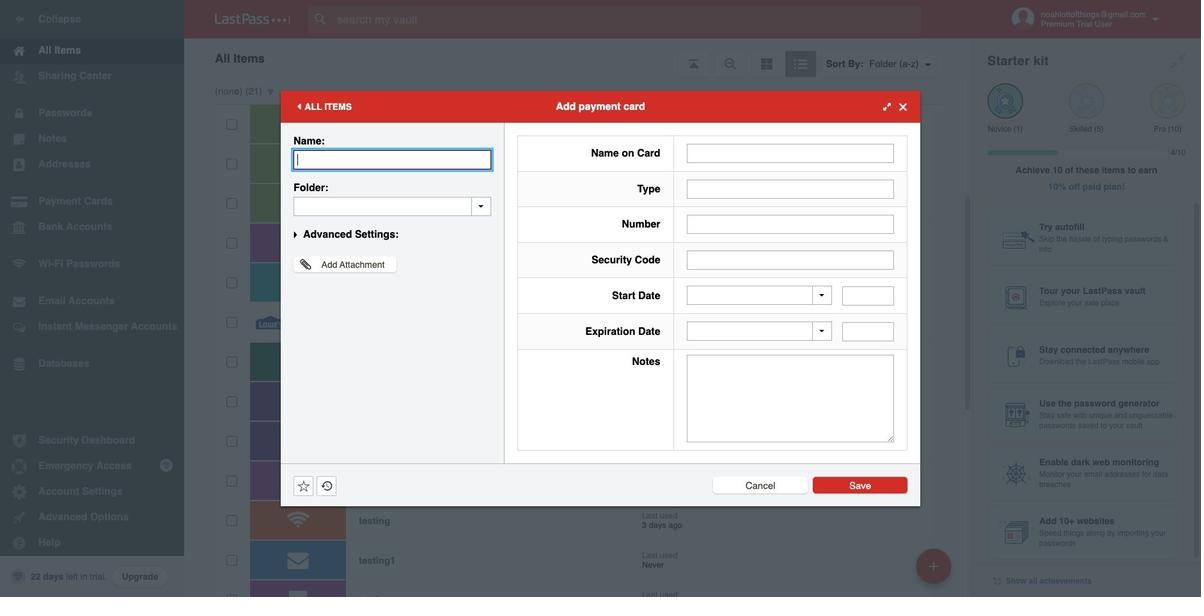 Task type: describe. For each thing, give the bounding box(es) containing it.
Search search field
[[309, 5, 947, 33]]

main navigation navigation
[[0, 0, 184, 598]]



Task type: vqa. For each thing, say whether or not it's contained in the screenshot.
New Item element
no



Task type: locate. For each thing, give the bounding box(es) containing it.
None text field
[[687, 144, 895, 163], [294, 150, 492, 170], [687, 180, 895, 199], [294, 197, 492, 216], [687, 215, 895, 234], [687, 251, 895, 270], [843, 322, 895, 342], [687, 144, 895, 163], [294, 150, 492, 170], [687, 180, 895, 199], [294, 197, 492, 216], [687, 215, 895, 234], [687, 251, 895, 270], [843, 322, 895, 342]]

None text field
[[843, 287, 895, 306], [687, 355, 895, 443], [843, 287, 895, 306], [687, 355, 895, 443]]

new item navigation
[[912, 545, 960, 598]]

vault options navigation
[[184, 38, 973, 77]]

lastpass image
[[215, 13, 291, 25]]

search my vault text field
[[309, 5, 947, 33]]

dialog
[[281, 91, 921, 507]]

new item image
[[930, 562, 939, 571]]



